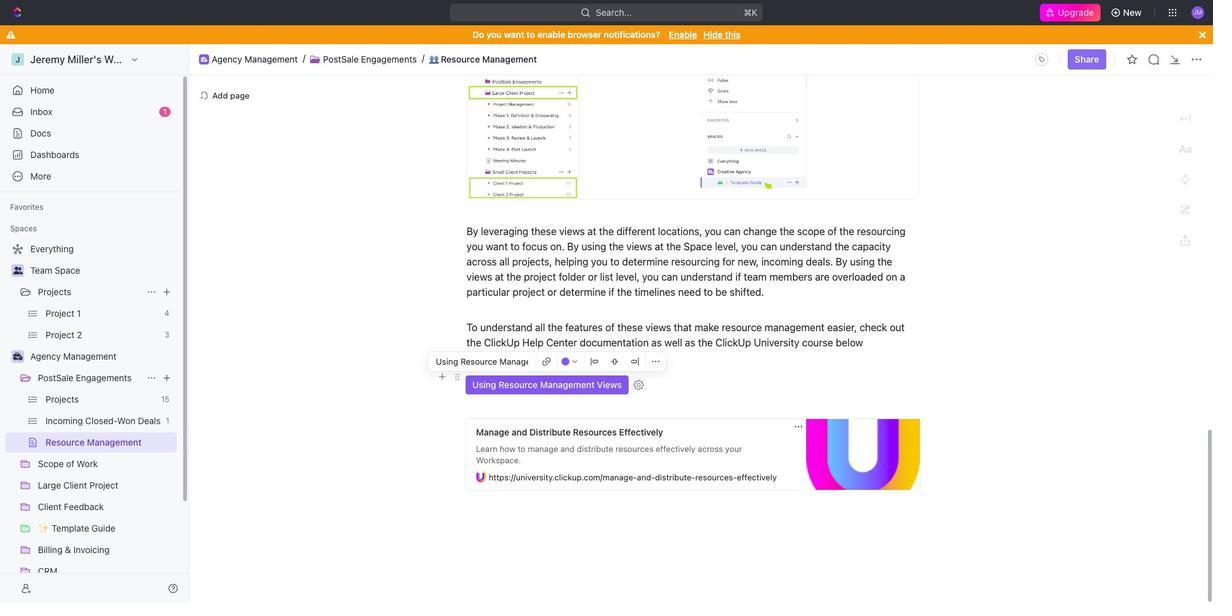 Task type: vqa. For each thing, say whether or not it's contained in the screenshot.
the bottommost Agency Management
yes



Task type: locate. For each thing, give the bounding box(es) containing it.
1 vertical spatial or
[[548, 286, 557, 298]]

user group image
[[13, 267, 22, 274]]

make
[[695, 322, 720, 333]]

the down projects,
[[507, 271, 522, 282]]

0 horizontal spatial client
[[38, 501, 62, 512]]

clickup up add button text field
[[484, 337, 520, 348]]

on
[[886, 271, 898, 282]]

0 vertical spatial 1
[[163, 107, 167, 116]]

these up documentation
[[618, 322, 643, 333]]

0 vertical spatial agency management
[[212, 53, 298, 64]]

1 vertical spatial resource
[[499, 379, 538, 390]]

engagements
[[361, 53, 417, 64], [76, 372, 132, 383]]

0 horizontal spatial postsale engagements
[[38, 372, 132, 383]]

easier,
[[828, 322, 857, 333]]

the left timelines
[[617, 286, 632, 298]]

be
[[716, 286, 728, 298]]

if down list
[[609, 286, 615, 298]]

tree containing everything
[[5, 239, 177, 603]]

0 vertical spatial resourcing
[[857, 225, 906, 237]]

0 vertical spatial using
[[582, 241, 607, 252]]

0 vertical spatial projects link
[[38, 282, 142, 302]]

add
[[212, 90, 228, 100]]

0 horizontal spatial all
[[500, 256, 510, 267]]

management
[[765, 322, 825, 333]]

1 vertical spatial agency management link
[[30, 346, 174, 367]]

business time image
[[201, 57, 207, 62]]

to down leveraging
[[511, 241, 520, 252]]

different
[[617, 225, 656, 237]]

need
[[679, 286, 701, 298]]

0 vertical spatial projects
[[38, 286, 71, 297]]

docs link
[[5, 123, 177, 144]]

1 vertical spatial 1
[[77, 308, 81, 319]]

0 vertical spatial client
[[63, 480, 87, 491]]

or left list
[[588, 271, 598, 282]]

level, up for
[[715, 241, 739, 252]]

tree
[[5, 239, 177, 603]]

miller's
[[68, 54, 102, 65]]

2 vertical spatial resource
[[46, 437, 85, 448]]

understand down scope
[[780, 241, 832, 252]]

0 vertical spatial can
[[724, 225, 741, 237]]

agency inside tree
[[30, 351, 61, 362]]

business time image
[[13, 353, 22, 360]]

1 horizontal spatial at
[[588, 225, 597, 237]]

1 horizontal spatial understand
[[681, 271, 733, 282]]

project 1
[[46, 308, 81, 319]]

0 horizontal spatial these
[[531, 225, 557, 237]]

dropdown menu image
[[1032, 49, 1053, 70]]

projects
[[38, 286, 71, 297], [46, 394, 79, 405]]

project 1 link
[[46, 303, 159, 324]]

postsale for the right postsale engagements link
[[323, 53, 359, 64]]

1 horizontal spatial client
[[63, 480, 87, 491]]

0 horizontal spatial understand
[[481, 322, 533, 333]]

resource down incoming
[[46, 437, 85, 448]]

agency right business time image
[[212, 53, 242, 64]]

management down do
[[483, 53, 537, 64]]

incoming
[[762, 256, 804, 267]]

agency for agency management link associated with business time image
[[212, 53, 242, 64]]

the up on in the top of the page
[[878, 256, 893, 267]]

agency right business time icon
[[30, 351, 61, 362]]

management left views
[[540, 379, 595, 390]]

1 horizontal spatial agency management
[[212, 53, 298, 64]]

2 horizontal spatial of
[[828, 225, 837, 237]]

1 vertical spatial resourcing
[[672, 256, 720, 267]]

0 vertical spatial project
[[524, 271, 556, 282]]

can down change
[[761, 241, 778, 252]]

as right well
[[685, 337, 696, 348]]

of up documentation
[[606, 322, 615, 333]]

jeremy miller's workspace, , element
[[11, 53, 24, 66]]

0 vertical spatial agency
[[212, 53, 242, 64]]

0 vertical spatial resource
[[441, 53, 480, 64]]

you up list
[[591, 256, 608, 267]]

postsale
[[323, 53, 359, 64], [38, 372, 74, 383]]

resource
[[722, 322, 762, 333]]

0 horizontal spatial using
[[582, 241, 607, 252]]

determine down folder
[[560, 286, 606, 298]]

can left change
[[724, 225, 741, 237]]

postsale engagements inside tree
[[38, 372, 132, 383]]

0 vertical spatial if
[[736, 271, 742, 282]]

1 vertical spatial want
[[486, 241, 508, 252]]

resource management link
[[46, 432, 174, 453]]

0 vertical spatial determine
[[622, 256, 669, 267]]

management
[[245, 53, 298, 64], [483, 53, 537, 64], [63, 351, 117, 362], [540, 379, 595, 390], [87, 437, 142, 448]]

want
[[504, 29, 525, 40], [486, 241, 508, 252]]

resourcing up the capacity
[[857, 225, 906, 237]]

understand
[[780, 241, 832, 252], [681, 271, 733, 282], [481, 322, 533, 333]]

course
[[803, 337, 834, 348]]

agency management up the page
[[212, 53, 298, 64]]

1 horizontal spatial using
[[851, 256, 875, 267]]

agency management down 2
[[30, 351, 117, 362]]

the down make
[[698, 337, 713, 348]]

by up helping
[[567, 241, 579, 252]]

1 horizontal spatial agency
[[212, 53, 242, 64]]

these up focus
[[531, 225, 557, 237]]

understand up help
[[481, 322, 533, 333]]

space inside tree
[[55, 265, 80, 276]]

1 horizontal spatial space
[[684, 241, 713, 252]]

0 horizontal spatial clickup
[[484, 337, 520, 348]]

0 vertical spatial these
[[531, 225, 557, 237]]

university
[[754, 337, 800, 348]]

of inside to understand all the features of these views that make resource management easier, check out the clickup help center documentation as well as the clickup university course below
[[606, 322, 615, 333]]

0 vertical spatial postsale
[[323, 53, 359, 64]]

1 vertical spatial agency management
[[30, 351, 117, 362]]

agency management link down "project 2" link
[[30, 346, 174, 367]]

0 vertical spatial all
[[500, 256, 510, 267]]

search...
[[596, 7, 632, 18]]

project
[[46, 308, 74, 319], [46, 329, 74, 340], [89, 480, 118, 491]]

2 vertical spatial 1
[[166, 416, 169, 425]]

1 horizontal spatial resourcing
[[857, 225, 906, 237]]

2 vertical spatial understand
[[481, 322, 533, 333]]

resource right using
[[499, 379, 538, 390]]

1 horizontal spatial agency management link
[[212, 53, 298, 65]]

these
[[531, 225, 557, 237], [618, 322, 643, 333]]

2 vertical spatial at
[[495, 271, 504, 282]]

views
[[597, 379, 622, 390]]

crm link
[[38, 561, 174, 582]]

2 as from the left
[[685, 337, 696, 348]]

2 horizontal spatial by
[[836, 256, 848, 267]]

2 vertical spatial of
[[66, 458, 74, 469]]

agency for agency management link for business time icon
[[30, 351, 61, 362]]

resources
[[573, 426, 617, 437]]

0 horizontal spatial level,
[[616, 271, 640, 282]]

the left different
[[599, 225, 614, 237]]

0 horizontal spatial at
[[495, 271, 504, 282]]

0 vertical spatial at
[[588, 225, 597, 237]]

engagements down "project 2" link
[[76, 372, 132, 383]]

resourcing
[[857, 225, 906, 237], [672, 256, 720, 267]]

the left the capacity
[[835, 241, 850, 252]]

0 horizontal spatial agency management link
[[30, 346, 174, 367]]

1 horizontal spatial all
[[535, 322, 545, 333]]

0 horizontal spatial resource
[[46, 437, 85, 448]]

1 vertical spatial postsale engagements link
[[38, 368, 142, 388]]

at
[[588, 225, 597, 237], [655, 241, 664, 252], [495, 271, 504, 282]]

1 horizontal spatial resource
[[441, 53, 480, 64]]

0 horizontal spatial by
[[467, 225, 479, 237]]

determine
[[622, 256, 669, 267], [560, 286, 606, 298]]

1 horizontal spatial of
[[606, 322, 615, 333]]

agency management link up the page
[[212, 53, 298, 65]]

1 inside incoming closed-won deals 1
[[166, 416, 169, 425]]

1 vertical spatial agency
[[30, 351, 61, 362]]

jm button
[[1189, 3, 1209, 23]]

space down locations,
[[684, 241, 713, 252]]

client down large
[[38, 501, 62, 512]]

1 horizontal spatial as
[[685, 337, 696, 348]]

resource
[[441, 53, 480, 64], [499, 379, 538, 390], [46, 437, 85, 448]]

using resource management views
[[473, 379, 622, 390]]

project up project 2
[[46, 308, 74, 319]]

0 vertical spatial space
[[684, 241, 713, 252]]

team space link
[[30, 260, 174, 281]]

agency management inside the sidebar navigation
[[30, 351, 117, 362]]

scope
[[38, 458, 64, 469]]

2 vertical spatial project
[[89, 480, 118, 491]]

project left 2
[[46, 329, 74, 340]]

0 vertical spatial project
[[46, 308, 74, 319]]

0 vertical spatial agency management link
[[212, 53, 298, 65]]

resource for 👥
[[441, 53, 480, 64]]

resourcing up need
[[672, 256, 720, 267]]

if left team
[[736, 271, 742, 282]]

by up across
[[467, 225, 479, 237]]

shifted.
[[730, 286, 765, 298]]

large
[[38, 480, 61, 491]]

level, right list
[[616, 271, 640, 282]]

work
[[77, 458, 98, 469]]

0 vertical spatial want
[[504, 29, 525, 40]]

engagements left 👥
[[361, 53, 417, 64]]

resource management
[[46, 437, 142, 448]]

1 vertical spatial of
[[606, 322, 615, 333]]

as left well
[[652, 337, 662, 348]]

the
[[599, 225, 614, 237], [780, 225, 795, 237], [840, 225, 855, 237], [609, 241, 624, 252], [667, 241, 681, 252], [835, 241, 850, 252], [878, 256, 893, 267], [507, 271, 522, 282], [617, 286, 632, 298], [548, 322, 563, 333], [467, 337, 482, 348], [698, 337, 713, 348]]

0 vertical spatial level,
[[715, 241, 739, 252]]

0 horizontal spatial of
[[66, 458, 74, 469]]

this
[[725, 29, 741, 40]]

the left scope
[[780, 225, 795, 237]]

1 horizontal spatial level,
[[715, 241, 739, 252]]

space inside by leveraging these views at the different locations, you can change the scope of the resourcing you want to focus on. by using the views at the space level, you can understand the capacity across all projects, helping you to determine resourcing for new, incoming deals. by using the views at the project folder or list level, you can understand if team members are overloaded on a particular project or determine if the timelines need to be shifted.
[[684, 241, 713, 252]]

0 horizontal spatial as
[[652, 337, 662, 348]]

list
[[600, 271, 614, 282]]

1 vertical spatial client
[[38, 501, 62, 512]]

jm
[[1194, 8, 1203, 16]]

views
[[560, 225, 585, 237], [627, 241, 653, 252], [467, 271, 493, 282], [646, 322, 672, 333]]

all right across
[[500, 256, 510, 267]]

all up help
[[535, 322, 545, 333]]

views up well
[[646, 322, 672, 333]]

to left "enable"
[[527, 29, 535, 40]]

determine down different
[[622, 256, 669, 267]]

resource inside tree
[[46, 437, 85, 448]]

you
[[487, 29, 502, 40], [705, 225, 722, 237], [467, 241, 483, 252], [742, 241, 758, 252], [591, 256, 608, 267], [643, 271, 659, 282]]

want down leveraging
[[486, 241, 508, 252]]

views inside to understand all the features of these views that make resource management easier, check out the clickup help center documentation as well as the clickup university course below
[[646, 322, 672, 333]]

management up the page
[[245, 53, 298, 64]]

projects link up closed-
[[46, 389, 156, 410]]

0 horizontal spatial agency
[[30, 351, 61, 362]]

0 vertical spatial of
[[828, 225, 837, 237]]

you right locations,
[[705, 225, 722, 237]]

1 horizontal spatial engagements
[[361, 53, 417, 64]]

1 vertical spatial these
[[618, 322, 643, 333]]

postsale engagements for the right postsale engagements link
[[323, 53, 417, 64]]

postsale engagements for postsale engagements link to the bottom
[[38, 372, 132, 383]]

using up the overloaded
[[851, 256, 875, 267]]

of left work
[[66, 458, 74, 469]]

2 clickup from the left
[[716, 337, 752, 348]]

share
[[1075, 54, 1100, 64]]

projects down team space
[[38, 286, 71, 297]]

clickup down resource
[[716, 337, 752, 348]]

1 horizontal spatial postsale
[[323, 53, 359, 64]]

do
[[473, 29, 485, 40]]

project down scope of work link at the bottom left of the page
[[89, 480, 118, 491]]

4
[[165, 309, 169, 318]]

level,
[[715, 241, 739, 252], [616, 271, 640, 282]]

understand up be
[[681, 271, 733, 282]]

1 vertical spatial postsale
[[38, 372, 74, 383]]

deals.
[[806, 256, 834, 267]]

client
[[63, 480, 87, 491], [38, 501, 62, 512]]

1 horizontal spatial or
[[588, 271, 598, 282]]

client up client feedback
[[63, 480, 87, 491]]

by
[[467, 225, 479, 237], [567, 241, 579, 252], [836, 256, 848, 267]]

agency management link
[[212, 53, 298, 65], [30, 346, 174, 367]]

using up helping
[[582, 241, 607, 252]]

all inside to understand all the features of these views that make resource management easier, check out the clickup help center documentation as well as the clickup university course below
[[535, 322, 545, 333]]

postsale inside tree
[[38, 372, 74, 383]]

can up timelines
[[662, 271, 678, 282]]

space right "team"
[[55, 265, 80, 276]]

at up particular
[[495, 271, 504, 282]]

of
[[828, 225, 837, 237], [606, 322, 615, 333], [66, 458, 74, 469]]

at down locations,
[[655, 241, 664, 252]]

1 vertical spatial at
[[655, 241, 664, 252]]

0 horizontal spatial if
[[609, 286, 615, 298]]

at up helping
[[588, 225, 597, 237]]

of right scope
[[828, 225, 837, 237]]

want right do
[[504, 29, 525, 40]]

or down helping
[[548, 286, 557, 298]]

space
[[684, 241, 713, 252], [55, 265, 80, 276]]

projects link down team space link
[[38, 282, 142, 302]]

distribute-
[[655, 472, 696, 482]]

0 horizontal spatial postsale engagements link
[[38, 368, 142, 388]]

projects up incoming
[[46, 394, 79, 405]]

upgrade link
[[1041, 4, 1101, 21]]

0 vertical spatial postsale engagements link
[[323, 53, 417, 65]]

all
[[500, 256, 510, 267], [535, 322, 545, 333]]

project for project 1
[[46, 308, 74, 319]]

resource right 👥
[[441, 53, 480, 64]]

0 horizontal spatial determine
[[560, 286, 606, 298]]

2 vertical spatial can
[[662, 271, 678, 282]]

1 horizontal spatial these
[[618, 322, 643, 333]]

0 horizontal spatial agency management
[[30, 351, 117, 362]]

1 vertical spatial by
[[567, 241, 579, 252]]

by up the overloaded
[[836, 256, 848, 267]]

1 vertical spatial if
[[609, 286, 615, 298]]

https://university.clickup.com/manage-
[[489, 472, 637, 482]]

project 2
[[46, 329, 82, 340]]



Task type: describe. For each thing, give the bounding box(es) containing it.
hide
[[704, 29, 723, 40]]

0 vertical spatial or
[[588, 271, 598, 282]]

1 horizontal spatial if
[[736, 271, 742, 282]]

do you want to enable browser notifications? enable hide this
[[473, 29, 741, 40]]

and-
[[637, 472, 655, 482]]

jeremy miller's workspace
[[30, 54, 157, 65]]

tree inside the sidebar navigation
[[5, 239, 177, 603]]

workspace
[[104, 54, 157, 65]]

below
[[836, 337, 864, 348]]

these inside to understand all the features of these views that make resource management easier, check out the clickup help center documentation as well as the clickup university course below
[[618, 322, 643, 333]]

the down different
[[609, 241, 624, 252]]

project 2 link
[[46, 325, 160, 345]]

the down to
[[467, 337, 482, 348]]

capacity
[[852, 241, 891, 252]]

projects,
[[512, 256, 552, 267]]

1 vertical spatial determine
[[560, 286, 606, 298]]

you up timelines
[[643, 271, 659, 282]]

resource for using
[[499, 379, 538, 390]]

out
[[890, 322, 905, 333]]

Add button text field
[[436, 356, 528, 366]]

management down incoming closed-won deals 1
[[87, 437, 142, 448]]

https://university.clickup.com/manage-and-distribute-resources-effectively
[[489, 472, 777, 482]]

to up list
[[611, 256, 620, 267]]

management down 2
[[63, 351, 117, 362]]

locations,
[[658, 225, 703, 237]]

more
[[30, 171, 51, 181]]

that
[[674, 322, 692, 333]]

manage and distribute resources effectively
[[476, 426, 664, 437]]

well
[[665, 337, 683, 348]]

project for project 2
[[46, 329, 74, 340]]

0 horizontal spatial resourcing
[[672, 256, 720, 267]]

1 vertical spatial project
[[513, 286, 545, 298]]

✨ template guide
[[38, 523, 116, 534]]

large client project link
[[38, 475, 174, 496]]

3
[[165, 330, 169, 339]]

team
[[30, 265, 52, 276]]

agency management link for business time image
[[212, 53, 298, 65]]

enable
[[669, 29, 697, 40]]

and
[[512, 426, 528, 437]]

agency management link for business time icon
[[30, 346, 174, 367]]

across
[[467, 256, 497, 267]]

helping
[[555, 256, 589, 267]]

are
[[816, 271, 830, 282]]

closed-
[[85, 415, 117, 426]]

15
[[161, 394, 169, 404]]

inbox
[[30, 106, 53, 117]]

for
[[723, 256, 736, 267]]

the down locations,
[[667, 241, 681, 252]]

👥
[[429, 54, 439, 64]]

won
[[117, 415, 136, 426]]

docs
[[30, 128, 51, 138]]

&
[[65, 544, 71, 555]]

postsale for postsale engagements link to the bottom
[[38, 372, 74, 383]]

the up the center
[[548, 322, 563, 333]]

of inside by leveraging these views at the different locations, you can change the scope of the resourcing you want to focus on. by using the views at the space level, you can understand the capacity across all projects, helping you to determine resourcing for new, incoming deals. by using the views at the project folder or list level, you can understand if team members are overloaded on a particular project or determine if the timelines need to be shifted.
[[828, 225, 837, 237]]

page
[[230, 90, 250, 100]]

spaces
[[10, 224, 37, 233]]

these inside by leveraging these views at the different locations, you can change the scope of the resourcing you want to focus on. by using the views at the space level, you can understand the capacity across all projects, helping you to determine resourcing for new, incoming deals. by using the views at the project folder or list level, you can understand if team members are overloaded on a particular project or determine if the timelines need to be shifted.
[[531, 225, 557, 237]]

notifications?
[[604, 29, 661, 40]]

everything link
[[5, 239, 174, 259]]

scope of work link
[[38, 454, 174, 474]]

all inside by leveraging these views at the different locations, you can change the scope of the resourcing you want to focus on. by using the views at the space level, you can understand the capacity across all projects, helping you to determine resourcing for new, incoming deals. by using the views at the project folder or list level, you can understand if team members are overloaded on a particular project or determine if the timelines need to be shifted.
[[500, 256, 510, 267]]

billing & invoicing link
[[38, 540, 174, 560]]

✨
[[38, 523, 49, 534]]

using
[[473, 379, 497, 390]]

new
[[1124, 7, 1142, 18]]

you up across
[[467, 241, 483, 252]]

1 vertical spatial can
[[761, 241, 778, 252]]

1 as from the left
[[652, 337, 662, 348]]

client inside 'link'
[[38, 501, 62, 512]]

you up new,
[[742, 241, 758, 252]]

of inside scope of work link
[[66, 458, 74, 469]]

focus
[[523, 241, 548, 252]]

✨ template guide link
[[38, 518, 174, 539]]

want inside by leveraging these views at the different locations, you can change the scope of the resourcing you want to focus on. by using the views at the space level, you can understand the capacity across all projects, helping you to determine resourcing for new, incoming deals. by using the views at the project folder or list level, you can understand if team members are overloaded on a particular project or determine if the timelines need to be shifted.
[[486, 241, 508, 252]]

particular
[[467, 286, 510, 298]]

crm
[[38, 566, 57, 577]]

1 vertical spatial projects
[[46, 394, 79, 405]]

⌘k
[[745, 7, 758, 18]]

everything
[[30, 243, 74, 254]]

you right do
[[487, 29, 502, 40]]

help
[[523, 337, 544, 348]]

0 vertical spatial understand
[[780, 241, 832, 252]]

scope
[[798, 225, 825, 237]]

views down different
[[627, 241, 653, 252]]

client feedback link
[[38, 497, 174, 517]]

agency management for business time icon
[[30, 351, 117, 362]]

leveraging
[[481, 225, 529, 237]]

guide
[[92, 523, 116, 534]]

deals
[[138, 415, 161, 426]]

1 vertical spatial understand
[[681, 271, 733, 282]]

views down across
[[467, 271, 493, 282]]

distribute
[[530, 426, 571, 437]]

0 vertical spatial by
[[467, 225, 479, 237]]

add page
[[212, 90, 250, 100]]

jeremy
[[30, 54, 65, 65]]

favorites
[[10, 202, 43, 212]]

views up on.
[[560, 225, 585, 237]]

scope of work
[[38, 458, 98, 469]]

large client project
[[38, 480, 118, 491]]

to left be
[[704, 286, 713, 298]]

1 vertical spatial level,
[[616, 271, 640, 282]]

enable
[[538, 29, 566, 40]]

0 horizontal spatial can
[[662, 271, 678, 282]]

1 horizontal spatial determine
[[622, 256, 669, 267]]

incoming
[[46, 415, 83, 426]]

manage
[[476, 426, 510, 437]]

dashboards link
[[5, 145, 177, 165]]

1 vertical spatial projects link
[[46, 389, 156, 410]]

2 vertical spatial by
[[836, 256, 848, 267]]

effectively
[[619, 426, 664, 437]]

understand inside to understand all the features of these views that make resource management easier, check out the clickup help center documentation as well as the clickup university course below
[[481, 322, 533, 333]]

engagements inside the sidebar navigation
[[76, 372, 132, 383]]

1 clickup from the left
[[484, 337, 520, 348]]

by leveraging these views at the different locations, you can change the scope of the resourcing you want to focus on. by using the views at the space level, you can understand the capacity across all projects, helping you to determine resourcing for new, incoming deals. by using the views at the project folder or list level, you can understand if team members are overloaded on a particular project or determine if the timelines need to be shifted.
[[467, 225, 909, 298]]

agency management for business time image
[[212, 53, 298, 64]]

dashboards
[[30, 149, 79, 160]]

team
[[744, 271, 767, 282]]

1 horizontal spatial postsale engagements link
[[323, 53, 417, 65]]

feedback
[[64, 501, 104, 512]]

j
[[15, 55, 20, 64]]

to understand all the features of these views that make resource management easier, check out the clickup help center documentation as well as the clickup university course below
[[467, 322, 908, 348]]

template
[[52, 523, 89, 534]]

folder
[[559, 271, 586, 282]]

the up the capacity
[[840, 225, 855, 237]]

upgrade
[[1058, 7, 1095, 18]]

sidebar navigation
[[0, 44, 192, 603]]

2 horizontal spatial at
[[655, 241, 664, 252]]

incoming closed-won deals link
[[46, 411, 161, 431]]

0 horizontal spatial or
[[548, 286, 557, 298]]

👥 resource management
[[429, 53, 537, 64]]

home
[[30, 85, 55, 95]]

new button
[[1106, 3, 1150, 23]]

team space
[[30, 265, 80, 276]]

effectively
[[737, 472, 777, 482]]

0 vertical spatial engagements
[[361, 53, 417, 64]]

timelines
[[635, 286, 676, 298]]



